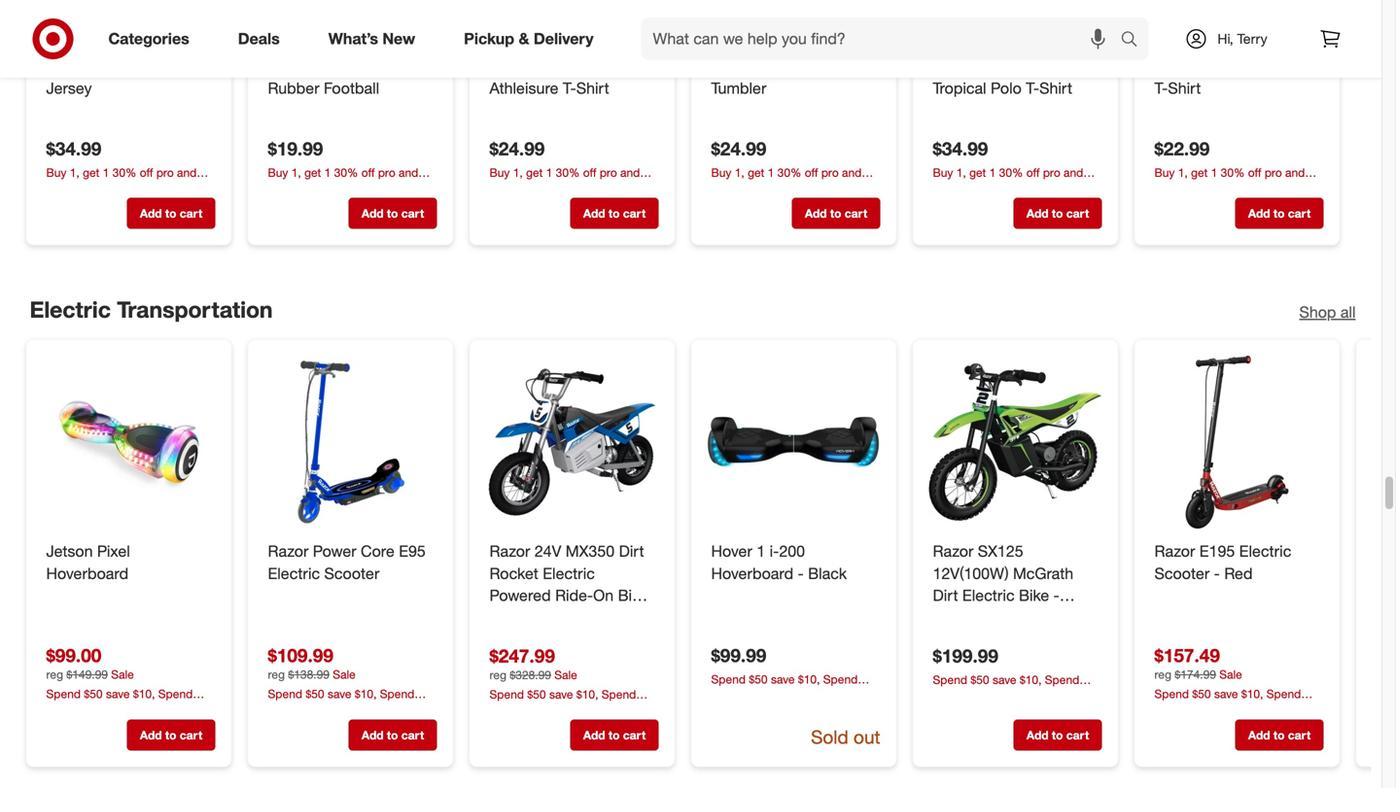 Task type: describe. For each thing, give the bounding box(es) containing it.
select for razor sx125 12v(100w) mcgrath dirt electric bike - green
[[1027, 235, 1059, 250]]

electronic
[[328, 610, 397, 629]]

toys for razor sx125 12v(100w) mcgrath dirt electric bike - green
[[1062, 235, 1084, 250]]

razor power core e95 electric scooter
[[268, 88, 426, 129]]

What can we help you find? suggestions appear below search field
[[642, 18, 1126, 60]]

$10, for razor e195 electric scooter - red
[[1242, 233, 1264, 247]]

sx125
[[978, 88, 1024, 107]]

razor 24v mx350 dirt rocket electric powered ride-on bike - blue
[[490, 88, 649, 173]]

deals
[[238, 29, 280, 48]]

sale for razor 24v mx350 dirt rocket electric powered ride-on bike - blue
[[555, 214, 578, 228]]

pickup & delivery
[[464, 29, 594, 48]]

e95
[[399, 88, 426, 107]]

spend $50 save $10, spend $100 save $25 on select toys button for razor sx125 12v(100w) mcgrath dirt electric bike - green
[[933, 218, 1103, 250]]

ambassador arcade claw game 3 joystick version with plastic egg capsules link
[[712, 609, 877, 696]]

power
[[313, 88, 357, 107]]

arcade
[[804, 610, 854, 629]]

razor sx125 12v(100w) mcgrath dirt electric bike - green link
[[933, 86, 1099, 173]]

all
[[1341, 371, 1356, 390]]

razor power core e95 electric scooter link
[[268, 86, 433, 131]]

spend $50 save $10, spend $100 save $25 on select toys for razor power core e95 electric scooter
[[268, 233, 418, 264]]

spend $50 save $10, spend $100 save $25 on select toys button for razor power core e95 electric scooter
[[268, 232, 437, 264]]

electric inside razor sx125 12v(100w) mcgrath dirt electric bike - green
[[963, 132, 1015, 151]]

tabletop
[[1223, 610, 1282, 629]]

floor
[[557, 632, 593, 651]]

spend $50 save $10, spend $100 save $25 on select toys for razor e195 electric scooter - red
[[1155, 233, 1305, 264]]

$25 for razor 24v mx350 dirt rocket electric powered ride-on bike - blue
[[545, 250, 564, 264]]

hi,
[[1218, 30, 1234, 47]]

franklin sports runaway floor basketball link
[[490, 609, 655, 675]]

hover 1 i-200 hoverboard - black link
[[712, 86, 877, 131]]

spend $50 save $10, spend $100 save $25 on select toys button for jetson pixel hoverboard
[[46, 232, 215, 264]]

bike inside razor sx125 12v(100w) mcgrath dirt electric bike - green
[[1019, 132, 1050, 151]]

sports
[[548, 610, 595, 629]]

duck
[[1002, 610, 1038, 629]]

razor sx125 12v(100w) mcgrath dirt electric bike - green
[[933, 88, 1074, 173]]

nhl eastpoint table top hover hockey game
[[46, 610, 188, 673]]

on for jetson pixel hoverboard
[[124, 249, 137, 264]]

nhl
[[46, 610, 77, 629]]

game inside ambassador arcade claw game 3 joystick version with plastic egg capsules
[[751, 632, 793, 651]]

razor e195 electric scooter - red link
[[1155, 86, 1320, 131]]

select for razor power core e95 electric scooter
[[362, 249, 393, 264]]

razor for razor 24v mx350 dirt rocket electric powered ride-on bike - blue
[[490, 88, 530, 107]]

rec-
[[268, 610, 300, 629]]

powered
[[490, 132, 551, 151]]

plastic
[[800, 654, 847, 673]]

tek
[[300, 610, 323, 629]]

scooter inside razor power core e95 electric scooter
[[324, 110, 380, 129]]

mcgrath
[[1014, 110, 1074, 129]]

$50 for hover 1 i-200 hoverboard - black
[[749, 218, 768, 233]]

deals link
[[222, 18, 304, 60]]

hover inside hover 1 i-200 hoverboard - black
[[712, 88, 753, 107]]

ride-
[[555, 132, 593, 151]]

ambassador
[[712, 610, 800, 629]]

spend $50 save $10, spend $100 save $25 on select toys for jetson pixel hoverboard
[[46, 233, 196, 264]]

ambassador arcade claw game 3 joystick version with plastic egg capsules
[[712, 610, 867, 696]]

franklin
[[490, 610, 544, 629]]

on for hover 1 i-200 hoverboard - black
[[789, 235, 802, 249]]

200
[[779, 88, 805, 107]]

dirt inside "razor 24v mx350 dirt rocket electric powered ride-on bike - blue"
[[619, 88, 644, 107]]

- inside hover 1 i-200 hoverboard - black
[[798, 110, 804, 129]]

what's new
[[329, 29, 415, 48]]

green
[[933, 154, 976, 173]]

select for razor e195 electric scooter - red
[[1249, 249, 1280, 264]]

pixel
[[97, 88, 130, 107]]

top
[[46, 632, 71, 651]]

toys for razor 24v mx350 dirt rocket electric powered ride-on bike - blue
[[618, 250, 640, 264]]

categories
[[108, 29, 189, 48]]

search button
[[1112, 18, 1159, 64]]

joystick
[[810, 632, 867, 651]]

hover inside the nhl eastpoint table top hover hockey game
[[76, 632, 117, 651]]

electric inside 'razor e195 electric scooter - red'
[[1240, 88, 1292, 107]]

rec-tek duck hunting game link
[[933, 609, 1099, 653]]

franklin sports runaway floor basketball
[[490, 610, 595, 673]]

delivery
[[534, 29, 594, 48]]

razor for razor power core e95 electric scooter
[[268, 88, 309, 107]]

shop all
[[1300, 371, 1356, 390]]

rec-tek electronic movin' hoops link
[[268, 609, 433, 653]]

$25 for hover 1 i-200 hoverboard - black
[[767, 235, 786, 249]]

toys for razor power core e95 electric scooter
[[397, 249, 418, 264]]

nhl eastpoint table top hover hockey game link
[[46, 609, 212, 675]]

rec-tek duck hunting game
[[933, 610, 1097, 651]]

$10, for jetson pixel hoverboard
[[133, 233, 155, 247]]

razor for razor sx125 12v(100w) mcgrath dirt electric bike - green
[[933, 88, 974, 107]]

$25 for razor e195 electric scooter - red
[[1211, 249, 1229, 264]]

jetson pixel hoverboard
[[46, 88, 130, 129]]

on
[[593, 132, 614, 151]]

$10, for razor power core e95 electric scooter
[[355, 233, 377, 247]]

what's new link
[[312, 18, 440, 60]]

movin'
[[268, 632, 314, 651]]

search
[[1112, 31, 1159, 50]]

on for razor sx125 12v(100w) mcgrath dirt electric bike - green
[[1011, 235, 1024, 250]]

jetson
[[46, 88, 93, 107]]

shop all link
[[1300, 369, 1356, 392]]

hoverboard inside jetson pixel hoverboard
[[46, 110, 128, 129]]

3
[[797, 632, 805, 651]]

game inside spikeball tabletop game
[[1155, 632, 1197, 651]]

spikeball tabletop game link
[[1155, 609, 1320, 653]]

$10, for razor 24v mx350 dirt rocket electric powered ride-on bike - blue
[[577, 233, 599, 248]]

basketball
[[490, 654, 562, 673]]

on for razor 24v mx350 dirt rocket electric powered ride-on bike - blue
[[567, 250, 581, 264]]

select for razor 24v mx350 dirt rocket electric powered ride-on bike - blue
[[584, 250, 615, 264]]



Task type: vqa. For each thing, say whether or not it's contained in the screenshot.
Razor E195 Electric Scooter - Red
yes



Task type: locate. For each thing, give the bounding box(es) containing it.
table
[[152, 610, 188, 629]]

spend $50 save $10, spend $100 save $25 on select toys for hover 1 i-200 hoverboard - black
[[712, 218, 862, 249]]

spend $50 save $10, spend $100 save $25 on select toys button for hover 1 i-200 hoverboard - black
[[712, 217, 881, 249]]

dirt
[[619, 88, 644, 107], [933, 132, 959, 151]]

franklin sports runaway floor basketball image
[[486, 424, 659, 597], [486, 424, 659, 597]]

spikeball tabletop game image
[[1151, 424, 1324, 597], [1151, 424, 1324, 597]]

0 horizontal spatial bike
[[618, 132, 649, 151]]

1 scooter from the left
[[324, 110, 380, 129]]

razor for razor e195 electric scooter - red
[[1155, 88, 1196, 107]]

what's
[[329, 29, 378, 48]]

hunting
[[1043, 610, 1097, 629]]

$50 for jetson pixel hoverboard
[[84, 233, 103, 247]]

runaway
[[490, 632, 553, 651]]

spend $50 save $10, spend $100 save $25 on select toys button for razor 24v mx350 dirt rocket electric powered ride-on bike - blue
[[490, 232, 659, 264]]

razor up rocket
[[490, 88, 530, 107]]

game inside rec-tek duck hunting game
[[933, 632, 975, 651]]

rec-tek electronic movin' hoops
[[268, 610, 397, 651]]

version
[[712, 654, 763, 673]]

spend $50 save $10, spend $100 save $25 on select toys button
[[712, 217, 881, 249], [933, 218, 1103, 250], [46, 232, 215, 264], [268, 232, 437, 264], [1155, 232, 1324, 264], [490, 232, 659, 264]]

hoverboard inside hover 1 i-200 hoverboard - black
[[712, 110, 794, 129]]

spend $50 save $10, spend $100 save $25 on select toys button for razor e195 electric scooter - red
[[1155, 232, 1324, 264]]

spend $50 save $10, spend $100 save $25 on select toys for razor 24v mx350 dirt rocket electric powered ride-on bike - blue
[[490, 233, 640, 264]]

0 vertical spatial hover
[[712, 88, 753, 107]]

razor e195 electric scooter - red image
[[1151, 0, 1324, 74], [1151, 0, 1324, 74]]

$10, for razor sx125 12v(100w) mcgrath dirt electric bike - green
[[1020, 219, 1042, 233]]

sale for razor e195 electric scooter - red
[[1220, 213, 1243, 228]]

- inside 'razor e195 electric scooter - red'
[[1215, 110, 1221, 129]]

toys for hover 1 i-200 hoverboard - black
[[840, 235, 862, 249]]

game up with
[[751, 632, 793, 651]]

red
[[1225, 110, 1253, 129]]

scooter inside 'razor e195 electric scooter - red'
[[1155, 110, 1210, 129]]

with
[[767, 654, 796, 673]]

0 horizontal spatial hover
[[76, 632, 117, 651]]

game
[[751, 632, 793, 651], [933, 632, 975, 651], [1155, 632, 1197, 651], [46, 654, 88, 673]]

toys for razor e195 electric scooter - red
[[1284, 249, 1305, 264]]

razor inside 'razor e195 electric scooter - red'
[[1155, 88, 1196, 107]]

hi, terry
[[1218, 30, 1268, 47]]

razor left e195
[[1155, 88, 1196, 107]]

black
[[808, 110, 847, 129]]

- inside razor sx125 12v(100w) mcgrath dirt electric bike - green
[[1054, 132, 1060, 151]]

razor up the 12v(100w) at the right
[[933, 88, 974, 107]]

sale for razor power core e95 electric scooter
[[333, 213, 356, 228]]

electric down power
[[268, 110, 320, 129]]

capsules
[[743, 677, 808, 696]]

spend $50 save $10, spend $100 save $25 on select toys for razor sx125 12v(100w) mcgrath dirt electric bike - green
[[933, 219, 1084, 250]]

select for hover 1 i-200 hoverboard - black
[[806, 235, 837, 249]]

razor power core e95 electric scooter image
[[264, 0, 437, 74], [264, 0, 437, 74]]

$100 for jetson pixel hoverboard
[[46, 249, 71, 264]]

new
[[383, 29, 415, 48]]

1 hoverboard from the left
[[46, 110, 128, 129]]

eastpoint
[[82, 610, 148, 629]]

game down "spikeball"
[[1155, 632, 1197, 651]]

terry
[[1238, 30, 1268, 47]]

$50
[[749, 218, 768, 233], [971, 219, 990, 233], [84, 233, 103, 247], [306, 233, 325, 247], [1193, 233, 1212, 247], [528, 233, 546, 248]]

1 razor from the left
[[268, 88, 309, 107]]

dirt right mx350
[[619, 88, 644, 107]]

egg
[[712, 677, 739, 696]]

$50 for razor power core e95 electric scooter
[[306, 233, 325, 247]]

-
[[798, 110, 804, 129], [1215, 110, 1221, 129], [1054, 132, 1060, 151], [490, 154, 496, 173]]

- inside "razor 24v mx350 dirt rocket electric powered ride-on bike - blue"
[[490, 154, 496, 173]]

1 horizontal spatial hover
[[712, 88, 753, 107]]

razor left power
[[268, 88, 309, 107]]

sale
[[111, 213, 134, 228], [333, 213, 356, 228], [1220, 213, 1243, 228], [555, 214, 578, 228], [326, 736, 349, 750], [548, 736, 571, 751]]

rec-tek electronic movin' hoops image
[[264, 424, 437, 597], [264, 424, 437, 597]]

electric up red
[[1240, 88, 1292, 107]]

razor inside "razor 24v mx350 dirt rocket electric powered ride-on bike - blue"
[[490, 88, 530, 107]]

- down 200
[[798, 110, 804, 129]]

$50 for razor e195 electric scooter - red
[[1193, 233, 1212, 247]]

electric inside razor power core e95 electric scooter
[[268, 110, 320, 129]]

hoverboard down 1 in the top right of the page
[[712, 110, 794, 129]]

jetson pixel hoverboard image
[[42, 0, 215, 74], [42, 0, 215, 74]]

categories link
[[92, 18, 214, 60]]

spend
[[712, 218, 746, 233], [824, 218, 858, 233], [933, 219, 968, 233], [1045, 219, 1080, 233], [46, 233, 81, 247], [158, 233, 193, 247], [268, 233, 303, 247], [380, 233, 415, 247], [1155, 233, 1190, 247], [1267, 233, 1302, 247], [490, 233, 524, 248], [602, 233, 636, 248]]

2 razor from the left
[[490, 88, 530, 107]]

spikeball
[[1155, 610, 1218, 629]]

rocket
[[490, 110, 539, 129]]

12v(100w)
[[933, 110, 1009, 129]]

rec-tek duck hunting game image
[[929, 424, 1103, 597], [929, 424, 1103, 597]]

game down top
[[46, 654, 88, 673]]

$10, for hover 1 i-200 hoverboard - black
[[798, 218, 820, 233]]

1 horizontal spatial hoverboard
[[712, 110, 794, 129]]

ambassador arcade claw game 3 joystick version with plastic egg capsules image
[[708, 424, 881, 597], [708, 424, 881, 597]]

- down "mcgrath" at the top
[[1054, 132, 1060, 151]]

$50 for razor sx125 12v(100w) mcgrath dirt electric bike - green
[[971, 219, 990, 233]]

bike right on
[[618, 132, 649, 151]]

24v
[[535, 88, 562, 107]]

hover left 1 in the top right of the page
[[712, 88, 753, 107]]

4 razor from the left
[[1155, 88, 1196, 107]]

$100 for hover 1 i-200 hoverboard - black
[[712, 235, 737, 249]]

1 horizontal spatial bike
[[1019, 132, 1050, 151]]

razor 24v mx350 dirt rocket electric powered ride-on bike - blue image
[[486, 0, 659, 74], [486, 0, 659, 74]]

- left 'blue'
[[490, 154, 496, 173]]

3 razor from the left
[[933, 88, 974, 107]]

1 horizontal spatial scooter
[[1155, 110, 1210, 129]]

scooter down power
[[324, 110, 380, 129]]

hoops
[[318, 632, 364, 651]]

- left red
[[1215, 110, 1221, 129]]

$100 for razor power core e95 electric scooter
[[268, 249, 293, 264]]

2 bike from the left
[[1019, 132, 1050, 151]]

select
[[806, 235, 837, 249], [1027, 235, 1059, 250], [140, 249, 172, 264], [362, 249, 393, 264], [1249, 249, 1280, 264], [584, 250, 615, 264]]

toys
[[840, 235, 862, 249], [1062, 235, 1084, 250], [175, 249, 196, 264], [397, 249, 418, 264], [1284, 249, 1305, 264], [618, 250, 640, 264]]

select for jetson pixel hoverboard
[[140, 249, 172, 264]]

sale for jetson pixel hoverboard
[[111, 213, 134, 228]]

dirt inside razor sx125 12v(100w) mcgrath dirt electric bike - green
[[933, 132, 959, 151]]

dirt up green in the top of the page
[[933, 132, 959, 151]]

hover 1 i-200 hoverboard - black image
[[708, 0, 881, 74], [708, 0, 881, 74]]

on for razor e195 electric scooter - red
[[1233, 249, 1246, 264]]

claw
[[712, 632, 746, 651]]

bike
[[618, 132, 649, 151], [1019, 132, 1050, 151]]

scooter
[[324, 110, 380, 129], [1155, 110, 1210, 129]]

jetson pixel hoverboard link
[[46, 86, 212, 131]]

2 hoverboard from the left
[[712, 110, 794, 129]]

hover down eastpoint
[[76, 632, 117, 651]]

bike inside "razor 24v mx350 dirt rocket electric powered ride-on bike - blue"
[[618, 132, 649, 151]]

spend $50 save $10, spend $100 save $25 on select toys
[[712, 218, 862, 249], [933, 219, 1084, 250], [46, 233, 196, 264], [268, 233, 418, 264], [1155, 233, 1305, 264], [490, 233, 640, 264]]

tek
[[969, 610, 998, 629]]

1 vertical spatial hover
[[76, 632, 117, 651]]

bike down "mcgrath" at the top
[[1019, 132, 1050, 151]]

0 horizontal spatial dirt
[[619, 88, 644, 107]]

$100 for razor 24v mx350 dirt rocket electric powered ride-on bike - blue
[[490, 250, 515, 264]]

core
[[361, 88, 395, 107]]

game inside the nhl eastpoint table top hover hockey game
[[46, 654, 88, 673]]

rec-
[[933, 610, 969, 629]]

scooter down e195
[[1155, 110, 1210, 129]]

$100 for razor sx125 12v(100w) mcgrath dirt electric bike - green
[[933, 235, 959, 250]]

pickup & delivery link
[[448, 18, 618, 60]]

i-
[[770, 88, 779, 107]]

$25 for jetson pixel hoverboard
[[102, 249, 121, 264]]

electric down the 12v(100w) at the right
[[963, 132, 1015, 151]]

toys for jetson pixel hoverboard
[[175, 249, 196, 264]]

save
[[771, 218, 795, 233], [993, 219, 1017, 233], [106, 233, 130, 247], [328, 233, 352, 247], [1215, 233, 1239, 247], [550, 233, 573, 248], [740, 235, 764, 249], [962, 235, 986, 250], [75, 249, 99, 264], [296, 249, 320, 264], [1184, 249, 1207, 264], [518, 250, 542, 264]]

electric inside "razor 24v mx350 dirt rocket electric powered ride-on bike - blue"
[[543, 110, 595, 129]]

1 bike from the left
[[618, 132, 649, 151]]

electric
[[1240, 88, 1292, 107], [268, 110, 320, 129], [543, 110, 595, 129], [963, 132, 1015, 151]]

nhl eastpoint table top hover hockey game image
[[42, 424, 215, 597]]

razor inside razor sx125 12v(100w) mcgrath dirt electric bike - green
[[933, 88, 974, 107]]

hoverboard down jetson on the left top
[[46, 110, 128, 129]]

1
[[757, 88, 766, 107]]

electric up the ride-
[[543, 110, 595, 129]]

0 horizontal spatial hoverboard
[[46, 110, 128, 129]]

0 horizontal spatial scooter
[[324, 110, 380, 129]]

hoverboard
[[46, 110, 128, 129], [712, 110, 794, 129]]

razor inside razor power core e95 electric scooter
[[268, 88, 309, 107]]

on
[[789, 235, 802, 249], [1011, 235, 1024, 250], [124, 249, 137, 264], [346, 249, 359, 264], [1233, 249, 1246, 264], [567, 250, 581, 264]]

$50 for razor 24v mx350 dirt rocket electric powered ride-on bike - blue
[[528, 233, 546, 248]]

2 scooter from the left
[[1155, 110, 1210, 129]]

$25 for razor sx125 12v(100w) mcgrath dirt electric bike - green
[[989, 235, 1008, 250]]

razor
[[268, 88, 309, 107], [490, 88, 530, 107], [933, 88, 974, 107], [1155, 88, 1196, 107]]

$100
[[712, 235, 737, 249], [933, 235, 959, 250], [46, 249, 71, 264], [268, 249, 293, 264], [1155, 249, 1180, 264], [490, 250, 515, 264]]

razor e195 electric scooter - red
[[1155, 88, 1292, 129]]

&
[[519, 29, 530, 48]]

razor sx125 12v(100w) mcgrath dirt electric bike - green image
[[929, 0, 1103, 74], [929, 0, 1103, 74]]

blue
[[500, 154, 531, 173]]

spikeball tabletop game
[[1155, 610, 1282, 651]]

e195
[[1200, 88, 1236, 107]]

1 vertical spatial dirt
[[933, 132, 959, 151]]

on for razor power core e95 electric scooter
[[346, 249, 359, 264]]

shop
[[1300, 371, 1337, 390]]

game down rec- at bottom
[[933, 632, 975, 651]]

$25 for razor power core e95 electric scooter
[[324, 249, 342, 264]]

hover 1 i-200 hoverboard - black
[[712, 88, 847, 129]]

hockey
[[121, 632, 174, 651]]

mx350
[[566, 88, 615, 107]]

razor 24v mx350 dirt rocket electric powered ride-on bike - blue link
[[490, 86, 655, 173]]

1 horizontal spatial dirt
[[933, 132, 959, 151]]

pickup
[[464, 29, 515, 48]]

$100 for razor e195 electric scooter - red
[[1155, 249, 1180, 264]]

0 vertical spatial dirt
[[619, 88, 644, 107]]



